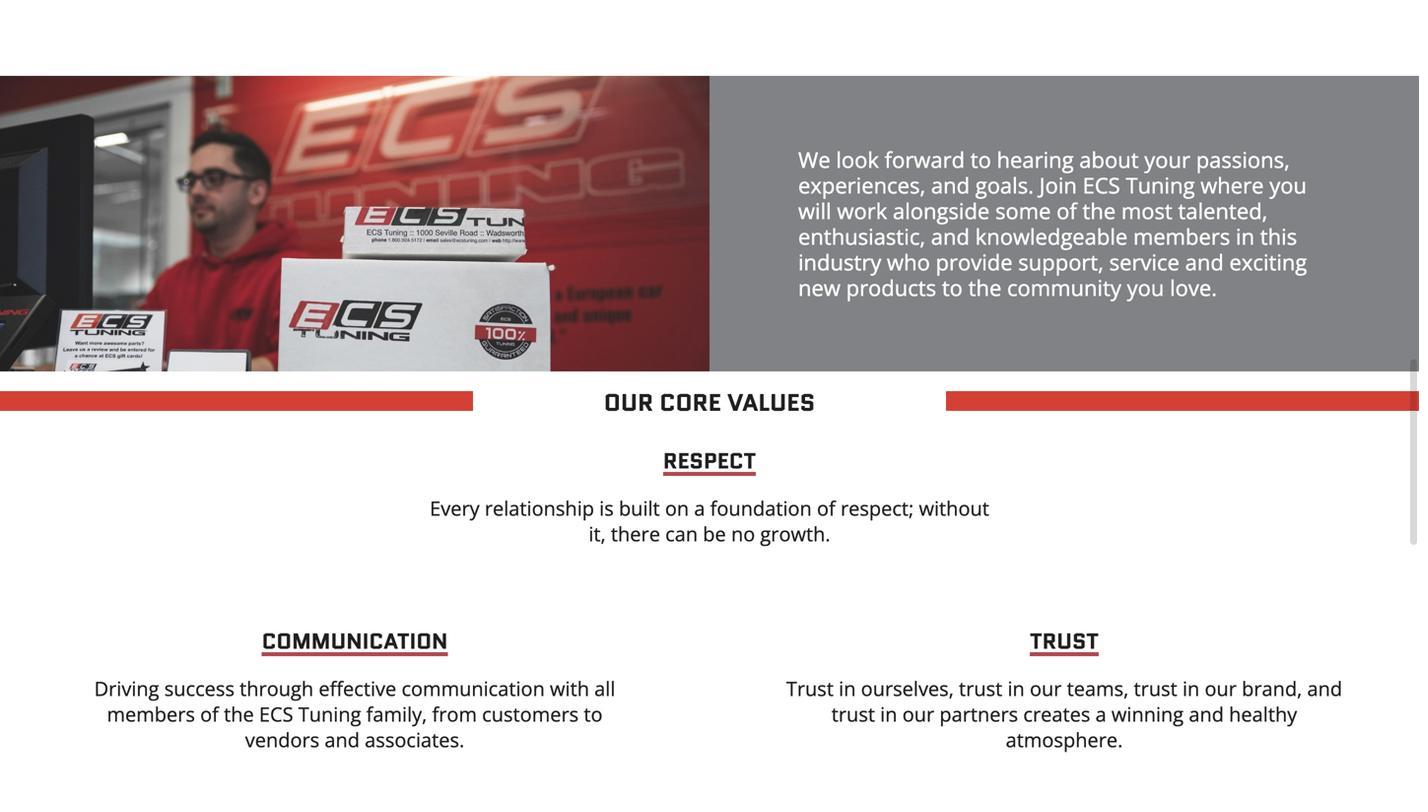 Task type: vqa. For each thing, say whether or not it's contained in the screenshot.
left the Over
no



Task type: locate. For each thing, give the bounding box(es) containing it.
2 vertical spatial the
[[224, 701, 254, 728]]

ecs right success
[[259, 701, 293, 728]]

about
[[1079, 145, 1139, 174]]

customers
[[482, 701, 579, 728]]

built
[[619, 495, 660, 522]]

partners
[[939, 701, 1018, 728]]

1 vertical spatial of
[[817, 495, 835, 522]]

2 horizontal spatial of
[[1057, 196, 1077, 226]]

no
[[731, 520, 755, 547]]

in
[[1236, 222, 1255, 251], [839, 675, 856, 702], [1008, 675, 1025, 702], [1182, 675, 1200, 702], [880, 701, 897, 728]]

to right who
[[942, 273, 963, 303]]

trust
[[1030, 626, 1099, 657], [959, 675, 1002, 702], [1134, 675, 1177, 702], [831, 701, 875, 728]]

a right creates
[[1095, 701, 1106, 728]]

2 horizontal spatial the
[[1082, 196, 1116, 226]]

our
[[604, 386, 653, 420], [1030, 675, 1062, 702], [1205, 675, 1237, 702], [902, 701, 934, 728]]

driving success through effective communication with all members               of the ecs tuning family, from customers to vendors and               associates.
[[94, 675, 615, 753]]

to
[[970, 145, 991, 174], [942, 273, 963, 303], [584, 701, 603, 728]]

a
[[694, 495, 705, 522], [1095, 701, 1106, 728]]

0 horizontal spatial tuning
[[298, 701, 361, 728]]

to right customers
[[584, 701, 603, 728]]

enthusiastic,
[[798, 222, 925, 251]]

it,
[[589, 520, 606, 547]]

0 horizontal spatial members
[[107, 701, 195, 728]]

communication inside driving success through effective communication with all members               of the ecs tuning family, from customers to vendors and               associates.
[[402, 675, 545, 702]]

look
[[836, 145, 879, 174]]

experiences,
[[798, 170, 925, 200]]

1 vertical spatial to
[[942, 273, 963, 303]]

1 horizontal spatial members
[[1133, 222, 1230, 251]]

1 horizontal spatial a
[[1095, 701, 1106, 728]]

associates.
[[365, 726, 464, 753]]

0 horizontal spatial the
[[224, 701, 254, 728]]

talented,
[[1178, 196, 1268, 226]]

forward
[[885, 145, 965, 174]]

you left love.
[[1127, 273, 1164, 303]]

0 vertical spatial to
[[970, 145, 991, 174]]

0 horizontal spatial you
[[1127, 273, 1164, 303]]

members
[[1133, 222, 1230, 251], [107, 701, 195, 728]]

1 vertical spatial you
[[1127, 273, 1164, 303]]

you up this
[[1269, 170, 1307, 200]]

tuning inside driving success through effective communication with all members               of the ecs tuning family, from customers to vendors and               associates.
[[298, 701, 361, 728]]

values
[[727, 386, 815, 420]]

1 horizontal spatial of
[[817, 495, 835, 522]]

there
[[611, 520, 660, 547]]

on
[[665, 495, 689, 522]]

0 horizontal spatial to
[[584, 701, 603, 728]]

0 horizontal spatial of
[[200, 701, 219, 728]]

0 vertical spatial of
[[1057, 196, 1077, 226]]

of left through
[[200, 701, 219, 728]]

communication up associates.
[[402, 675, 545, 702]]

to left hearing
[[970, 145, 991, 174]]

in inside we look forward to hearing about your passions, experiences, and             goals. join ecs tuning where you will work alongside some of the             most talented, enthusiastic, and knowledgeable members in this industry who provide support, service and exciting new products to             the community you love.
[[1236, 222, 1255, 251]]

2 vertical spatial to
[[584, 701, 603, 728]]

passions,
[[1196, 145, 1290, 174]]

1 horizontal spatial ecs
[[1083, 170, 1120, 200]]

1 vertical spatial ecs
[[259, 701, 293, 728]]

0 horizontal spatial a
[[694, 495, 705, 522]]

0 horizontal spatial ecs
[[259, 701, 293, 728]]

and left healthy
[[1189, 701, 1224, 728]]

1 horizontal spatial you
[[1269, 170, 1307, 200]]

you
[[1269, 170, 1307, 200], [1127, 273, 1164, 303]]

1 horizontal spatial tuning
[[1126, 170, 1195, 200]]

most
[[1121, 196, 1172, 226]]

ecs right join
[[1083, 170, 1120, 200]]

family,
[[366, 701, 427, 728]]

be
[[703, 520, 726, 547]]

tuning
[[1126, 170, 1195, 200], [298, 701, 361, 728]]

of right some
[[1057, 196, 1077, 226]]

the
[[1082, 196, 1116, 226], [968, 273, 1002, 303], [224, 701, 254, 728]]

and right brand,
[[1307, 675, 1342, 702]]

1 vertical spatial tuning
[[298, 701, 361, 728]]

products
[[846, 273, 936, 303]]

and inside driving success through effective communication with all members               of the ecs tuning family, from customers to vendors and               associates.
[[325, 726, 360, 753]]

work
[[837, 196, 887, 226]]

0 vertical spatial members
[[1133, 222, 1230, 251]]

love.
[[1170, 273, 1217, 303]]

our left the core
[[604, 386, 653, 420]]

exciting
[[1229, 247, 1307, 277]]

2 vertical spatial of
[[200, 701, 219, 728]]

0 vertical spatial communication
[[262, 626, 448, 657]]

communication
[[262, 626, 448, 657], [402, 675, 545, 702]]

a right on
[[694, 495, 705, 522]]

0 vertical spatial ecs
[[1083, 170, 1120, 200]]

0 vertical spatial a
[[694, 495, 705, 522]]

new
[[798, 273, 840, 303]]

members inside we look forward to hearing about your passions, experiences, and             goals. join ecs tuning where you will work alongside some of the             most talented, enthusiastic, and knowledgeable members in this industry who provide support, service and exciting new products to             the community you love.
[[1133, 222, 1230, 251]]

of left respect;
[[817, 495, 835, 522]]

knowledgeable
[[975, 222, 1128, 251]]

of inside we look forward to hearing about your passions, experiences, and             goals. join ecs tuning where you will work alongside some of the             most talented, enthusiastic, and knowledgeable members in this industry who provide support, service and exciting new products to             the community you love.
[[1057, 196, 1077, 226]]

service
[[1109, 247, 1180, 277]]

healthy
[[1229, 701, 1297, 728]]

our left partners
[[902, 701, 934, 728]]

tuning left family,
[[298, 701, 361, 728]]

community
[[1007, 273, 1121, 303]]

and down effective
[[325, 726, 360, 753]]

a inside the every relationship is built on a foundation of respect; without it,             there can be no growth.
[[694, 495, 705, 522]]

0 vertical spatial you
[[1269, 170, 1307, 200]]

teams,
[[1067, 675, 1129, 702]]

1 horizontal spatial the
[[968, 273, 1002, 303]]

tuning left where
[[1126, 170, 1195, 200]]

respect
[[663, 445, 756, 476]]

tuning inside we look forward to hearing about your passions, experiences, and             goals. join ecs tuning where you will work alongside some of the             most talented, enthusiastic, and knowledgeable members in this industry who provide support, service and exciting new products to             the community you love.
[[1126, 170, 1195, 200]]

is
[[599, 495, 614, 522]]

growth.
[[760, 520, 830, 547]]

will
[[798, 196, 831, 226]]

1 vertical spatial members
[[107, 701, 195, 728]]

2 horizontal spatial to
[[970, 145, 991, 174]]

communication up effective
[[262, 626, 448, 657]]

1 vertical spatial communication
[[402, 675, 545, 702]]

0 vertical spatial tuning
[[1126, 170, 1195, 200]]

1 vertical spatial a
[[1095, 701, 1106, 728]]

a inside trust in ourselves, trust in our teams, trust in our brand, and trust in our partners creates a winning and healthy atmosphere.
[[1095, 701, 1106, 728]]

our core values
[[604, 386, 815, 420]]

and
[[931, 170, 970, 200], [931, 222, 970, 251], [1185, 247, 1224, 277], [1307, 675, 1342, 702], [1189, 701, 1224, 728], [325, 726, 360, 753]]

of inside driving success through effective communication with all members               of the ecs tuning family, from customers to vendors and               associates.
[[200, 701, 219, 728]]

of
[[1057, 196, 1077, 226], [817, 495, 835, 522], [200, 701, 219, 728]]

ecs
[[1083, 170, 1120, 200], [259, 701, 293, 728]]



Task type: describe. For each thing, give the bounding box(es) containing it.
some
[[995, 196, 1051, 226]]

effective
[[319, 675, 396, 702]]

who
[[887, 247, 930, 277]]

core
[[660, 386, 721, 420]]

support,
[[1018, 247, 1104, 277]]

trust
[[786, 675, 834, 702]]

respect;
[[841, 495, 914, 522]]

trust in ourselves, trust in our teams, trust in our brand, and trust in our partners creates a winning and healthy atmosphere.
[[786, 675, 1342, 753]]

and down the talented,
[[1185, 247, 1224, 277]]

every relationship is built on a foundation of respect; without it,             there can be no growth.
[[430, 495, 989, 547]]

ourselves,
[[861, 675, 954, 702]]

provide
[[936, 247, 1013, 277]]

ecs inside we look forward to hearing about your passions, experiences, and             goals. join ecs tuning where you will work alongside some of the             most talented, enthusiastic, and knowledgeable members in this industry who provide support, service and exciting new products to             the community you love.
[[1083, 170, 1120, 200]]

and left goals.
[[931, 170, 970, 200]]

and right who
[[931, 222, 970, 251]]

brand,
[[1242, 675, 1302, 702]]

atmosphere.
[[1006, 726, 1123, 753]]

creates
[[1023, 701, 1090, 728]]

ecs inside driving success through effective communication with all members               of the ecs tuning family, from customers to vendors and               associates.
[[259, 701, 293, 728]]

join
[[1039, 170, 1077, 200]]

winning
[[1111, 701, 1184, 728]]

we
[[798, 145, 830, 174]]

industry
[[798, 247, 881, 277]]

all
[[594, 675, 615, 702]]

vendors
[[245, 726, 319, 753]]

through
[[240, 675, 314, 702]]

our left brand,
[[1205, 675, 1237, 702]]

where
[[1201, 170, 1264, 200]]

1 horizontal spatial to
[[942, 273, 963, 303]]

1 vertical spatial the
[[968, 273, 1002, 303]]

without
[[919, 495, 989, 522]]

foundation
[[710, 495, 812, 522]]

the inside driving success through effective communication with all members               of the ecs tuning family, from customers to vendors and               associates.
[[224, 701, 254, 728]]

from
[[432, 701, 477, 728]]

of inside the every relationship is built on a foundation of respect; without it,             there can be no growth.
[[817, 495, 835, 522]]

our left teams,
[[1030, 675, 1062, 702]]

members inside driving success through effective communication with all members               of the ecs tuning family, from customers to vendors and               associates.
[[107, 701, 195, 728]]

every
[[430, 495, 480, 522]]

we look forward to hearing about your passions, experiences, and             goals. join ecs tuning where you will work alongside some of the             most talented, enthusiastic, and knowledgeable members in this industry who provide support, service and exciting new products to             the community you love.
[[798, 145, 1307, 303]]

your
[[1144, 145, 1190, 174]]

this
[[1260, 222, 1297, 251]]

to inside driving success through effective communication with all members               of the ecs tuning family, from customers to vendors and               associates.
[[584, 701, 603, 728]]

driving
[[94, 675, 159, 702]]

success
[[164, 675, 235, 702]]

goals.
[[975, 170, 1034, 200]]

0 vertical spatial the
[[1082, 196, 1116, 226]]

with
[[550, 675, 589, 702]]

hearing
[[997, 145, 1074, 174]]

can
[[665, 520, 698, 547]]

alongside
[[893, 196, 990, 226]]

relationship
[[485, 495, 594, 522]]



